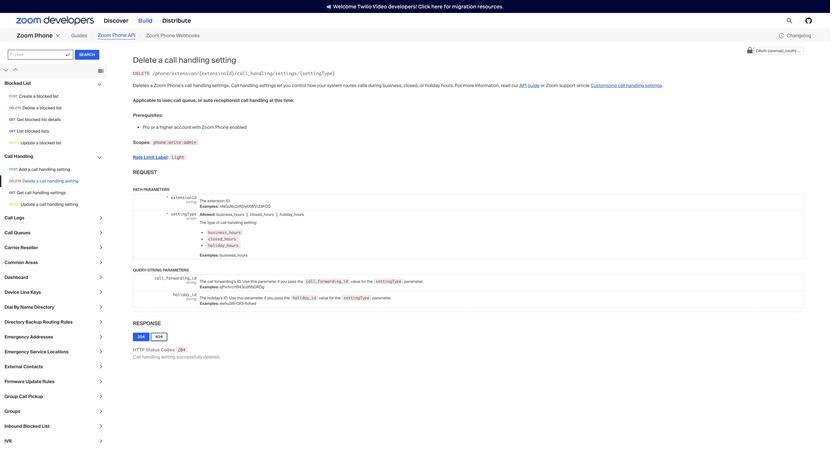 Task type: locate. For each thing, give the bounding box(es) containing it.
0 horizontal spatial 204
[[137, 335, 145, 340]]

path parameters
[[133, 187, 169, 193]]

handling
[[142, 355, 160, 360]]

phone for zoom phone webhooks
[[161, 32, 175, 39]]

0 horizontal spatial phone
[[34, 32, 53, 39]]

1 vertical spatial 204
[[178, 348, 185, 353]]

history image
[[779, 33, 787, 38], [779, 33, 784, 38]]

response
[[133, 321, 161, 327]]

notification image
[[327, 4, 333, 9], [327, 4, 331, 9]]

0 vertical spatial 204
[[137, 335, 145, 340]]

phone left the webhooks
[[161, 32, 175, 39]]

phone left down image
[[34, 32, 53, 39]]

1 horizontal spatial phone
[[112, 32, 127, 39]]

successfully
[[177, 355, 202, 360]]

zoom inside zoom phone webhooks link
[[146, 32, 159, 39]]

http status codes 204 call handling setting successfully deleted.
[[133, 348, 220, 360]]

204 up http
[[137, 335, 145, 340]]

zoom inside zoom phone api link
[[98, 32, 111, 39]]

2 horizontal spatial phone
[[161, 32, 175, 39]]

http
[[133, 348, 145, 353]]

here
[[431, 3, 443, 10]]

1 horizontal spatial 204
[[178, 348, 185, 353]]

3 zoom from the left
[[146, 32, 159, 39]]

1 phone from the left
[[34, 32, 53, 39]]

2 horizontal spatial zoom
[[146, 32, 159, 39]]

parameters right path
[[144, 187, 169, 193]]

welcome twilio video developers! click here for migration resources.
[[333, 3, 504, 10]]

zoom for zoom phone api
[[98, 32, 111, 39]]

1 zoom from the left
[[17, 32, 33, 39]]

phone for zoom phone
[[34, 32, 53, 39]]

github image
[[805, 18, 812, 24], [805, 18, 812, 24]]

guides link
[[71, 32, 87, 39]]

zoom
[[17, 32, 33, 39], [98, 32, 111, 39], [146, 32, 159, 39]]

phone
[[34, 32, 53, 39], [112, 32, 127, 39], [161, 32, 175, 39]]

1 horizontal spatial zoom
[[98, 32, 111, 39]]

parameters right string
[[163, 268, 189, 273]]

zoom phone webhooks link
[[146, 32, 200, 39]]

search image
[[787, 18, 793, 24], [787, 18, 793, 24]]

204 inside button
[[137, 335, 145, 340]]

parameters
[[144, 187, 169, 193], [163, 268, 189, 273]]

deleted.
[[203, 355, 220, 360]]

phone left api on the top left of the page
[[112, 32, 127, 39]]

zoom phone webhooks
[[146, 32, 200, 39]]

204 up successfully
[[178, 348, 185, 353]]

2 zoom from the left
[[98, 32, 111, 39]]

webhooks
[[176, 32, 200, 39]]

resources.
[[478, 3, 504, 10]]

404 button
[[151, 333, 167, 342]]

request
[[133, 169, 157, 176]]

string
[[147, 268, 162, 273]]

down image
[[56, 34, 60, 38]]

zoom phone
[[17, 32, 53, 39]]

2 phone from the left
[[112, 32, 127, 39]]

migration
[[452, 3, 476, 10]]

3 phone from the left
[[161, 32, 175, 39]]

status
[[146, 348, 160, 353]]

0 horizontal spatial zoom
[[17, 32, 33, 39]]

zoom for zoom phone webhooks
[[146, 32, 159, 39]]

0 vertical spatial parameters
[[144, 187, 169, 193]]

204
[[137, 335, 145, 340], [178, 348, 185, 353]]



Task type: vqa. For each thing, say whether or not it's contained in the screenshot.
description on the right
no



Task type: describe. For each thing, give the bounding box(es) containing it.
guides
[[71, 32, 87, 39]]

click
[[418, 3, 430, 10]]

api
[[128, 32, 135, 39]]

path
[[133, 187, 143, 193]]

204 button
[[133, 333, 149, 342]]

video
[[373, 3, 387, 10]]

developers!
[[388, 3, 417, 10]]

query-string parameters
[[133, 268, 189, 273]]

welcome twilio video developers! click here for migration resources. link
[[320, 3, 510, 10]]

phone for zoom phone api
[[112, 32, 127, 39]]

codes
[[161, 348, 175, 353]]

zoom phone api
[[98, 32, 135, 39]]

changelog
[[787, 32, 811, 39]]

welcome
[[333, 3, 356, 10]]

zoom for zoom phone
[[17, 32, 33, 39]]

changelog link
[[779, 32, 811, 39]]

204 inside http status codes 204 call handling setting successfully deleted.
[[178, 348, 185, 353]]

1 vertical spatial parameters
[[163, 268, 189, 273]]

zoom developer logo image
[[16, 16, 94, 25]]

call
[[133, 355, 141, 360]]

query-
[[133, 268, 147, 273]]

for
[[444, 3, 451, 10]]

setting
[[161, 355, 175, 360]]

zoom phone api link
[[98, 32, 135, 39]]

404
[[155, 335, 163, 340]]

twilio
[[357, 3, 372, 10]]



